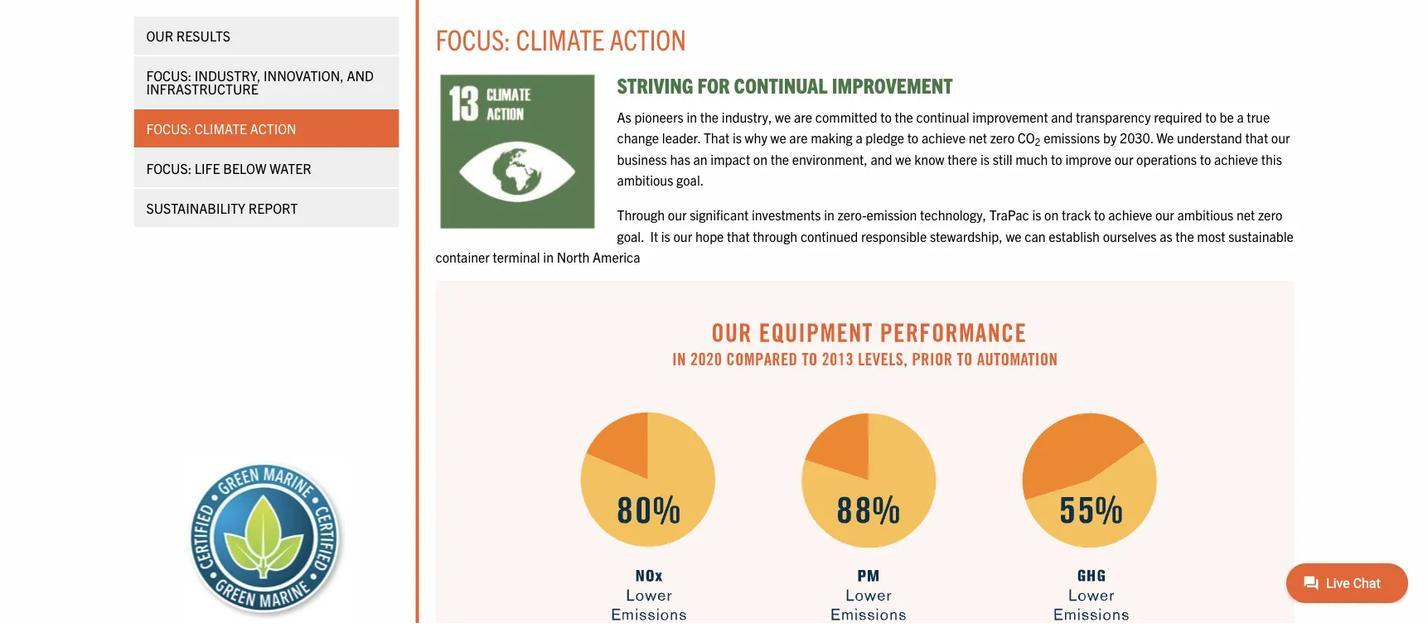 Task type: vqa. For each thing, say whether or not it's contained in the screenshot.
achieve within 'Through our significant investments in zero-emission technology, TraPac is on track to achieve our ambitious net zero goal.  It is our hope that through continued responsible stewardship, we can establish ourselves as the most sustainable container terminal in North America'
yes



Task type: describe. For each thing, give the bounding box(es) containing it.
1 vertical spatial focus: climate action
[[146, 120, 297, 137]]

0 vertical spatial climate
[[516, 21, 605, 56]]

results
[[177, 27, 231, 44]]

can
[[1025, 227, 1046, 244]]

on inside the "emissions by 2030. we understand that our business has an impact on the environment, and we know there is still much to improve our operations to achieve this ambitious goal."
[[754, 151, 768, 167]]

this
[[1262, 151, 1283, 167]]

the up that
[[701, 108, 719, 125]]

the inside through our significant investments in zero-emission technology, trapac is on track to achieve our ambitious net zero goal.  it is our hope that through continued responsible stewardship, we can establish ourselves as the most sustainable container terminal in north america
[[1176, 227, 1195, 244]]

sustainable
[[1229, 227, 1294, 244]]

ourselves
[[1103, 227, 1157, 244]]

focus: for focus: life below water link
[[146, 160, 192, 177]]

focus: for 'focus: climate action' link
[[146, 120, 192, 137]]

focus: industry, innovation, and infrastructure
[[146, 67, 374, 97]]

true
[[1247, 108, 1271, 125]]

hope
[[696, 227, 724, 244]]

1 vertical spatial a
[[856, 129, 863, 146]]

focus: life below water
[[146, 160, 312, 177]]

change
[[617, 129, 659, 146]]

sustainability
[[146, 200, 246, 216]]

our left the hope at the top
[[674, 227, 693, 244]]

that inside the "emissions by 2030. we understand that our business has an impact on the environment, and we know there is still much to improve our operations to achieve this ambitious goal."
[[1246, 129, 1269, 146]]

our up as
[[1156, 206, 1175, 223]]

transparency
[[1076, 108, 1151, 125]]

our
[[146, 27, 173, 44]]

striving for continual improvement
[[617, 72, 953, 98]]

and inside the "emissions by 2030. we understand that our business has an impact on the environment, and we know there is still much to improve our operations to achieve this ambitious goal."
[[871, 151, 893, 167]]

we right why
[[771, 129, 787, 146]]

through our significant investments in zero-emission technology, trapac is on track to achieve our ambitious net zero goal.  it is our hope that through continued responsible stewardship, we can establish ourselves as the most sustainable container terminal in north america
[[436, 206, 1294, 265]]

in inside as pioneers in the industry, we are committed to the continual improvement and transparency required to be a true change leader. that is why we are making a pledge to achieve net zero co
[[687, 108, 697, 125]]

0 horizontal spatial in
[[543, 249, 554, 265]]

operations
[[1137, 151, 1197, 167]]

improvement
[[973, 108, 1049, 125]]

focus: climate action link
[[134, 109, 399, 148]]

1 vertical spatial climate
[[195, 120, 247, 137]]

most
[[1198, 227, 1226, 244]]

trapac
[[990, 206, 1030, 223]]

we inside through our significant investments in zero-emission technology, trapac is on track to achieve our ambitious net zero goal.  it is our hope that through continued responsible stewardship, we can establish ourselves as the most sustainable container terminal in north america
[[1006, 227, 1022, 244]]

industry,
[[195, 67, 261, 84]]

co
[[1018, 129, 1035, 146]]

2
[[1035, 136, 1041, 148]]

innovation,
[[264, 67, 344, 84]]

by
[[1104, 129, 1117, 146]]

continued
[[801, 227, 858, 244]]

responsible
[[861, 227, 927, 244]]

goal. inside through our significant investments in zero-emission technology, trapac is on track to achieve our ambitious net zero goal.  it is our hope that through continued responsible stewardship, we can establish ourselves as the most sustainable container terminal in north america
[[617, 227, 644, 244]]

pledge
[[866, 129, 905, 146]]

and
[[347, 67, 374, 84]]

that
[[704, 129, 730, 146]]

through
[[617, 206, 665, 223]]

as
[[617, 108, 632, 125]]

focus: life below water link
[[134, 149, 399, 187]]

0 vertical spatial a
[[1238, 108, 1244, 125]]

there
[[948, 151, 978, 167]]

pioneers
[[635, 108, 684, 125]]

our down 2030. in the right top of the page
[[1115, 151, 1134, 167]]

life
[[195, 160, 220, 177]]

on inside through our significant investments in zero-emission technology, trapac is on track to achieve our ambitious net zero goal.  it is our hope that through continued responsible stewardship, we can establish ourselves as the most sustainable container terminal in north america
[[1045, 206, 1059, 223]]

business
[[617, 151, 667, 167]]

1 vertical spatial are
[[790, 129, 808, 146]]

focus: for focus: industry, innovation, and infrastructure link at the left top of the page
[[146, 67, 192, 84]]

focus: industry, innovation, and infrastructure link
[[134, 56, 399, 108]]

emission
[[867, 206, 917, 223]]

below
[[223, 160, 267, 177]]

achieve inside the "emissions by 2030. we understand that our business has an impact on the environment, and we know there is still much to improve our operations to achieve this ambitious goal."
[[1215, 151, 1259, 167]]

1 vertical spatial in
[[824, 206, 835, 223]]

terminal
[[493, 249, 540, 265]]

technology,
[[920, 206, 987, 223]]

our up this
[[1272, 129, 1291, 146]]

report
[[249, 200, 298, 216]]

continual
[[734, 72, 828, 98]]

is down through
[[662, 227, 671, 244]]

and inside as pioneers in the industry, we are committed to the continual improvement and transparency required to be a true change leader. that is why we are making a pledge to achieve net zero co
[[1052, 108, 1073, 125]]

environment,
[[793, 151, 868, 167]]

track
[[1062, 206, 1092, 223]]

water
[[270, 160, 312, 177]]

impact
[[711, 151, 751, 167]]



Task type: locate. For each thing, give the bounding box(es) containing it.
understand
[[1177, 129, 1243, 146]]

are
[[794, 108, 813, 125], [790, 129, 808, 146]]

infrastructure
[[146, 80, 259, 97]]

zero
[[991, 129, 1015, 146], [1259, 206, 1283, 223]]

1 horizontal spatial in
[[687, 108, 697, 125]]

net inside through our significant investments in zero-emission technology, trapac is on track to achieve our ambitious net zero goal.  it is our hope that through continued responsible stewardship, we can establish ourselves as the most sustainable container terminal in north america
[[1237, 206, 1256, 223]]

on
[[754, 151, 768, 167], [1045, 206, 1059, 223]]

1 horizontal spatial on
[[1045, 206, 1059, 223]]

focus: inside focus: industry, innovation, and infrastructure
[[146, 67, 192, 84]]

achieve up ourselves
[[1109, 206, 1153, 223]]

industry,
[[722, 108, 772, 125]]

action
[[610, 21, 687, 56], [250, 120, 297, 137]]

0 vertical spatial ambitious
[[617, 172, 674, 188]]

a down committed
[[856, 129, 863, 146]]

our
[[1272, 129, 1291, 146], [1115, 151, 1134, 167], [668, 206, 687, 223], [1156, 206, 1175, 223], [674, 227, 693, 244]]

1 vertical spatial achieve
[[1215, 151, 1259, 167]]

and down pledge
[[871, 151, 893, 167]]

container
[[436, 249, 490, 265]]

0 vertical spatial action
[[610, 21, 687, 56]]

we inside the "emissions by 2030. we understand that our business has an impact on the environment, and we know there is still much to improve our operations to achieve this ambitious goal."
[[896, 151, 912, 167]]

1 vertical spatial zero
[[1259, 206, 1283, 223]]

1 vertical spatial net
[[1237, 206, 1256, 223]]

0 horizontal spatial goal.
[[617, 227, 644, 244]]

is inside the "emissions by 2030. we understand that our business has an impact on the environment, and we know there is still much to improve our operations to achieve this ambitious goal."
[[981, 151, 990, 167]]

to right much
[[1052, 151, 1063, 167]]

1 horizontal spatial achieve
[[1109, 206, 1153, 223]]

0 horizontal spatial net
[[969, 129, 988, 146]]

to up pledge
[[881, 108, 892, 125]]

committed
[[816, 108, 878, 125]]

2 horizontal spatial in
[[824, 206, 835, 223]]

that
[[1246, 129, 1269, 146], [727, 227, 750, 244]]

0 horizontal spatial climate
[[195, 120, 247, 137]]

1 horizontal spatial and
[[1052, 108, 1073, 125]]

north
[[557, 249, 590, 265]]

on down why
[[754, 151, 768, 167]]

net
[[969, 129, 988, 146], [1237, 206, 1256, 223]]

a right be
[[1238, 108, 1244, 125]]

sustainability report link
[[134, 189, 399, 227]]

zero inside as pioneers in the industry, we are committed to the continual improvement and transparency required to be a true change leader. that is why we are making a pledge to achieve net zero co
[[991, 129, 1015, 146]]

0 horizontal spatial a
[[856, 129, 863, 146]]

is inside as pioneers in the industry, we are committed to the continual improvement and transparency required to be a true change leader. that is why we are making a pledge to achieve net zero co
[[733, 129, 742, 146]]

net inside as pioneers in the industry, we are committed to the continual improvement and transparency required to be a true change leader. that is why we are making a pledge to achieve net zero co
[[969, 129, 988, 146]]

has
[[670, 151, 691, 167]]

goal. down through
[[617, 227, 644, 244]]

emissions by 2030. we understand that our business has an impact on the environment, and we know there is still much to improve our operations to achieve this ambitious goal.
[[617, 129, 1291, 188]]

0 horizontal spatial that
[[727, 227, 750, 244]]

ambitious inside through our significant investments in zero-emission technology, trapac is on track to achieve our ambitious net zero goal.  it is our hope that through continued responsible stewardship, we can establish ourselves as the most sustainable container terminal in north america
[[1178, 206, 1234, 223]]

zero up sustainable
[[1259, 206, 1283, 223]]

0 horizontal spatial zero
[[991, 129, 1015, 146]]

the
[[701, 108, 719, 125], [895, 108, 914, 125], [771, 151, 789, 167], [1176, 227, 1195, 244]]

to right track
[[1095, 206, 1106, 223]]

the inside the "emissions by 2030. we understand that our business has an impact on the environment, and we know there is still much to improve our operations to achieve this ambitious goal."
[[771, 151, 789, 167]]

the up pledge
[[895, 108, 914, 125]]

0 vertical spatial zero
[[991, 129, 1015, 146]]

ambitious
[[617, 172, 674, 188], [1178, 206, 1234, 223]]

1 vertical spatial ambitious
[[1178, 206, 1234, 223]]

achieve inside through our significant investments in zero-emission technology, trapac is on track to achieve our ambitious net zero goal.  it is our hope that through continued responsible stewardship, we can establish ourselves as the most sustainable container terminal in north america
[[1109, 206, 1153, 223]]

we down striving for continual improvement
[[775, 108, 791, 125]]

making
[[811, 129, 853, 146]]

in
[[687, 108, 697, 125], [824, 206, 835, 223], [543, 249, 554, 265]]

achieve inside as pioneers in the industry, we are committed to the continual improvement and transparency required to be a true change leader. that is why we are making a pledge to achieve net zero co
[[922, 129, 966, 146]]

our results
[[146, 27, 231, 44]]

the right as
[[1176, 227, 1195, 244]]

1 vertical spatial on
[[1045, 206, 1059, 223]]

0 vertical spatial achieve
[[922, 129, 966, 146]]

1 horizontal spatial focus: climate action
[[436, 21, 687, 56]]

2 vertical spatial achieve
[[1109, 206, 1153, 223]]

we
[[775, 108, 791, 125], [771, 129, 787, 146], [896, 151, 912, 167], [1006, 227, 1022, 244]]

focus:
[[436, 21, 511, 56], [146, 67, 192, 84], [146, 120, 192, 137], [146, 160, 192, 177]]

required
[[1155, 108, 1203, 125]]

to left be
[[1206, 108, 1217, 125]]

in up continued
[[824, 206, 835, 223]]

america
[[593, 249, 641, 265]]

net up the there
[[969, 129, 988, 146]]

zero up still
[[991, 129, 1015, 146]]

goal.
[[677, 172, 704, 188], [617, 227, 644, 244]]

0 vertical spatial and
[[1052, 108, 1073, 125]]

0 vertical spatial are
[[794, 108, 813, 125]]

1 horizontal spatial a
[[1238, 108, 1244, 125]]

0 horizontal spatial ambitious
[[617, 172, 674, 188]]

0 horizontal spatial focus: climate action
[[146, 120, 297, 137]]

as
[[1160, 227, 1173, 244]]

stewardship,
[[930, 227, 1003, 244]]

we left know
[[896, 151, 912, 167]]

1 horizontal spatial ambitious
[[1178, 206, 1234, 223]]

on left track
[[1045, 206, 1059, 223]]

is left why
[[733, 129, 742, 146]]

that inside through our significant investments in zero-emission technology, trapac is on track to achieve our ambitious net zero goal.  it is our hope that through continued responsible stewardship, we can establish ourselves as the most sustainable container terminal in north america
[[727, 227, 750, 244]]

that down true
[[1246, 129, 1269, 146]]

1 vertical spatial that
[[727, 227, 750, 244]]

be
[[1220, 108, 1235, 125]]

we
[[1157, 129, 1174, 146]]

1 horizontal spatial goal.
[[677, 172, 704, 188]]

a
[[1238, 108, 1244, 125], [856, 129, 863, 146]]

are left making
[[790, 129, 808, 146]]

significant
[[690, 206, 749, 223]]

improvement
[[832, 72, 953, 98]]

improve
[[1066, 151, 1112, 167]]

0 vertical spatial on
[[754, 151, 768, 167]]

establish
[[1049, 227, 1100, 244]]

net up sustainable
[[1237, 206, 1256, 223]]

ambitious up the most
[[1178, 206, 1234, 223]]

is left still
[[981, 151, 990, 167]]

know
[[915, 151, 945, 167]]

1 horizontal spatial that
[[1246, 129, 1269, 146]]

investments
[[752, 206, 821, 223]]

striving
[[617, 72, 694, 98]]

in left north
[[543, 249, 554, 265]]

we left can
[[1006, 227, 1022, 244]]

0 vertical spatial that
[[1246, 129, 1269, 146]]

an
[[694, 151, 708, 167]]

continual
[[917, 108, 970, 125]]

to
[[881, 108, 892, 125], [1206, 108, 1217, 125], [908, 129, 919, 146], [1052, 151, 1063, 167], [1201, 151, 1212, 167], [1095, 206, 1106, 223]]

through
[[753, 227, 798, 244]]

1 horizontal spatial net
[[1237, 206, 1256, 223]]

emissions
[[1044, 129, 1101, 146]]

0 horizontal spatial action
[[250, 120, 297, 137]]

to down understand
[[1201, 151, 1212, 167]]

ambitious inside the "emissions by 2030. we understand that our business has an impact on the environment, and we know there is still much to improve our operations to achieve this ambitious goal."
[[617, 172, 674, 188]]

1 vertical spatial goal.
[[617, 227, 644, 244]]

2 vertical spatial in
[[543, 249, 554, 265]]

2 horizontal spatial achieve
[[1215, 151, 1259, 167]]

leader.
[[662, 129, 701, 146]]

our results link
[[134, 17, 399, 55]]

to up know
[[908, 129, 919, 146]]

that down significant in the top of the page
[[727, 227, 750, 244]]

in up leader.
[[687, 108, 697, 125]]

zero-
[[838, 206, 867, 223]]

for
[[698, 72, 730, 98]]

1 vertical spatial and
[[871, 151, 893, 167]]

sustainability report
[[146, 200, 298, 216]]

achieve down understand
[[1215, 151, 1259, 167]]

goal. down has
[[677, 172, 704, 188]]

0 vertical spatial focus: climate action
[[436, 21, 687, 56]]

ambitious down business
[[617, 172, 674, 188]]

and
[[1052, 108, 1073, 125], [871, 151, 893, 167]]

action up striving
[[610, 21, 687, 56]]

0 vertical spatial net
[[969, 129, 988, 146]]

and up emissions
[[1052, 108, 1073, 125]]

to inside through our significant investments in zero-emission technology, trapac is on track to achieve our ambitious net zero goal.  it is our hope that through continued responsible stewardship, we can establish ourselves as the most sustainable container terminal in north america
[[1095, 206, 1106, 223]]

0 vertical spatial goal.
[[677, 172, 704, 188]]

1 horizontal spatial action
[[610, 21, 687, 56]]

our right through
[[668, 206, 687, 223]]

still
[[993, 151, 1013, 167]]

goal. inside the "emissions by 2030. we understand that our business has an impact on the environment, and we know there is still much to improve our operations to achieve this ambitious goal."
[[677, 172, 704, 188]]

0 horizontal spatial achieve
[[922, 129, 966, 146]]

is up can
[[1033, 206, 1042, 223]]

1 vertical spatial action
[[250, 120, 297, 137]]

the right impact
[[771, 151, 789, 167]]

why
[[745, 129, 768, 146]]

0 horizontal spatial and
[[871, 151, 893, 167]]

much
[[1016, 151, 1049, 167]]

0 horizontal spatial on
[[754, 151, 768, 167]]

are up making
[[794, 108, 813, 125]]

is
[[733, 129, 742, 146], [981, 151, 990, 167], [1033, 206, 1042, 223], [662, 227, 671, 244]]

2030.
[[1120, 129, 1154, 146]]

achieve down continual
[[922, 129, 966, 146]]

achieve
[[922, 129, 966, 146], [1215, 151, 1259, 167], [1109, 206, 1153, 223]]

climate
[[516, 21, 605, 56], [195, 120, 247, 137]]

as pioneers in the industry, we are committed to the continual improvement and transparency required to be a true change leader. that is why we are making a pledge to achieve net zero co
[[617, 108, 1271, 146]]

1 horizontal spatial zero
[[1259, 206, 1283, 223]]

action up focus: life below water link
[[250, 120, 297, 137]]

zero inside through our significant investments in zero-emission technology, trapac is on track to achieve our ambitious net zero goal.  it is our hope that through continued responsible stewardship, we can establish ourselves as the most sustainable container terminal in north america
[[1259, 206, 1283, 223]]

1 horizontal spatial climate
[[516, 21, 605, 56]]

focus: climate action
[[436, 21, 687, 56], [146, 120, 297, 137]]

0 vertical spatial in
[[687, 108, 697, 125]]



